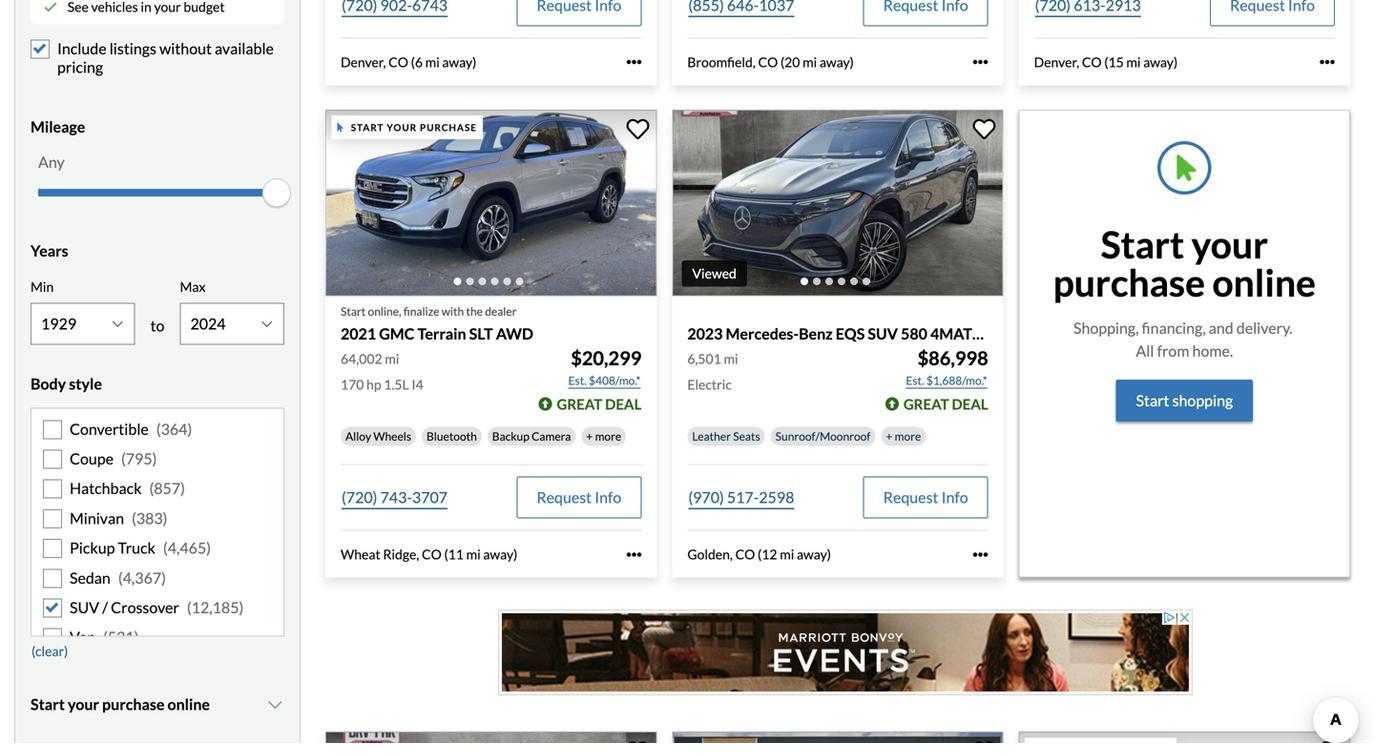 Task type: describe. For each thing, give the bounding box(es) containing it.
pickup
[[70, 539, 115, 557]]

min
[[31, 279, 54, 295]]

2021
[[341, 324, 376, 343]]

finalize
[[404, 304, 439, 318]]

chevron down image
[[266, 697, 284, 712]]

1.5l
[[384, 377, 409, 393]]

sedan (4,367)
[[70, 569, 166, 587]]

(531)
[[103, 628, 139, 647]]

start inside start online, finalize with the dealer 2021 gmc terrain slt awd
[[341, 304, 366, 318]]

minivan
[[70, 509, 124, 528]]

info for (720) 743-3707
[[595, 488, 622, 507]]

and
[[1209, 319, 1234, 338]]

your inside dropdown button
[[68, 695, 99, 714]]

start shopping button
[[1116, 380, 1253, 422]]

mi right (6
[[425, 54, 440, 70]]

$86,998 est. $1,688/mo.*
[[906, 347, 988, 387]]

mercedes-
[[726, 324, 799, 343]]

2598
[[759, 488, 794, 507]]

1 horizontal spatial your
[[387, 122, 417, 133]]

online inside dropdown button
[[167, 695, 210, 714]]

with
[[442, 304, 464, 318]]

quicksilver metallic 2021 gmc terrain slt awd suv / crossover four-wheel drive 9-speed automatic image
[[325, 110, 657, 296]]

580
[[901, 324, 928, 343]]

years
[[31, 241, 68, 260]]

camera
[[532, 429, 571, 443]]

(12,185)
[[187, 598, 244, 617]]

seats
[[733, 429, 760, 443]]

hydro blue pearlcoat 2020 jeep cherokee trailhawk elite 4wd suv / crossover four-wheel drive 9-speed automatic image
[[672, 732, 1004, 743]]

max
[[180, 279, 206, 295]]

6,501
[[687, 351, 721, 367]]

start right "mouse pointer" image
[[351, 122, 384, 133]]

body style
[[31, 374, 102, 393]]

mi right (11
[[466, 546, 481, 563]]

awd inside start online, finalize with the dealer 2021 gmc terrain slt awd
[[496, 324, 533, 343]]

(20
[[781, 54, 800, 70]]

170
[[341, 377, 364, 393]]

743-
[[380, 488, 412, 507]]

est. $408/mo.* button
[[567, 371, 642, 390]]

body
[[31, 374, 66, 393]]

coupe (795)
[[70, 449, 157, 468]]

any
[[38, 153, 65, 171]]

request for 2598
[[883, 488, 939, 507]]

bluetooth
[[427, 429, 477, 443]]

2 + from the left
[[886, 429, 893, 443]]

64,002
[[341, 351, 382, 367]]

mi inside 64,002 mi 170 hp 1.5l i4
[[385, 351, 399, 367]]

start your purchase online button
[[31, 681, 284, 728]]

convertible (364)
[[70, 420, 192, 438]]

$408/mo.*
[[589, 374, 641, 387]]

wheat
[[341, 546, 380, 563]]

mouse pointer image
[[337, 123, 343, 132]]

(795)
[[121, 449, 157, 468]]

shopping
[[1172, 391, 1233, 410]]

(383)
[[132, 509, 167, 528]]

golden, co (12 mi away)
[[687, 546, 831, 563]]

1 vertical spatial suv
[[70, 598, 99, 617]]

alloy
[[345, 429, 371, 443]]

ellipsis h image for golden, co (12 mi away)
[[973, 547, 988, 562]]

mi right (15
[[1126, 54, 1141, 70]]

(720) 743-3707 button
[[341, 477, 449, 519]]

517-
[[727, 488, 759, 507]]

1 horizontal spatial start your purchase online
[[1053, 222, 1316, 305]]

1 more from the left
[[595, 429, 621, 443]]

viewed
[[692, 265, 737, 282]]

selenite grey metallic 2023 mercedes-benz eqs suv 580 4matic awd suv / crossover all-wheel drive automatic image
[[672, 110, 1004, 296]]

mileage
[[31, 117, 85, 136]]

away) for denver, co (15 mi away)
[[1143, 54, 1178, 70]]

co for broomfield, co (20 mi away)
[[758, 54, 778, 70]]

pickup truck (4,465)
[[70, 539, 211, 557]]

start inside start your purchase online
[[1101, 222, 1184, 267]]

your inside start your purchase online
[[1192, 222, 1268, 267]]

online inside start your purchase online
[[1212, 260, 1316, 305]]

(4,465)
[[163, 539, 211, 557]]

request info button for (970) 517-2598
[[863, 477, 988, 519]]

6,501 mi electric
[[687, 351, 738, 393]]

purchase inside dropdown button
[[102, 695, 165, 714]]

check image
[[44, 0, 57, 14]]

sunroof/moonroof
[[776, 429, 871, 443]]

include
[[57, 39, 107, 58]]

denver, for denver, co (6 mi away)
[[341, 54, 386, 70]]

(970) 517-2598 button
[[687, 477, 795, 519]]

1 + from the left
[[586, 429, 593, 443]]

next image image for 2023 mercedes-benz eqs suv 580 4matic awd
[[973, 188, 992, 218]]

start your purchase online inside dropdown button
[[31, 695, 210, 714]]

previous image image for start online, finalize with the dealer
[[337, 188, 356, 218]]

est. $1,688/mo.* button
[[905, 371, 988, 390]]

the
[[466, 304, 483, 318]]

away) for golden, co (12 mi away)
[[797, 546, 831, 563]]

style
[[69, 374, 102, 393]]

away) for denver, co (6 mi away)
[[442, 54, 477, 70]]

(720) 743-3707
[[342, 488, 448, 507]]

ridge,
[[383, 546, 419, 563]]

start inside button
[[1136, 391, 1170, 410]]

request for 3707
[[537, 488, 592, 507]]

4matic
[[930, 324, 987, 343]]

wheat ridge, co (11 mi away)
[[341, 546, 518, 563]]

$1,688/mo.*
[[927, 374, 987, 387]]

co left (11
[[422, 546, 442, 563]]

listings
[[109, 39, 156, 58]]

(720)
[[342, 488, 377, 507]]

body style button
[[31, 360, 284, 408]]

ellipsis h image for denver, co (6 mi away)
[[626, 55, 642, 70]]

crystal black pearl 2017 acura rdx awd with acurawatch plus package suv / crossover all-wheel drive automatic image
[[325, 732, 657, 743]]

convertible
[[70, 420, 149, 438]]

1 + more from the left
[[586, 429, 621, 443]]

1 horizontal spatial suv
[[868, 324, 898, 343]]

next image image for start online, finalize with the dealer
[[626, 188, 645, 218]]

terrain
[[417, 324, 466, 343]]

include listings without available pricing
[[57, 39, 274, 76]]

mileage button
[[31, 103, 284, 151]]



Task type: vqa. For each thing, say whether or not it's contained in the screenshot.
the topmost as
no



Task type: locate. For each thing, give the bounding box(es) containing it.
great deal for $20,299
[[557, 396, 642, 413]]

1 horizontal spatial more
[[895, 429, 921, 443]]

mi right (20
[[803, 54, 817, 70]]

your up and
[[1192, 222, 1268, 267]]

1 horizontal spatial next image image
[[973, 188, 992, 218]]

2 great from the left
[[904, 396, 949, 413]]

pricing
[[57, 58, 103, 76]]

(12
[[758, 546, 777, 563]]

mi inside 6,501 mi electric
[[724, 351, 738, 367]]

0 horizontal spatial + more
[[586, 429, 621, 443]]

online
[[1212, 260, 1316, 305], [167, 695, 210, 714]]

away) right (6
[[442, 54, 477, 70]]

deal for $86,998
[[952, 396, 988, 413]]

0 horizontal spatial your
[[68, 695, 99, 714]]

suv
[[868, 324, 898, 343], [70, 598, 99, 617]]

away)
[[442, 54, 477, 70], [820, 54, 854, 70], [1143, 54, 1178, 70], [483, 546, 518, 563], [797, 546, 831, 563]]

1 horizontal spatial + more
[[886, 429, 921, 443]]

0 horizontal spatial info
[[595, 488, 622, 507]]

1 horizontal spatial +
[[886, 429, 893, 443]]

online up delivery. at right top
[[1212, 260, 1316, 305]]

2 awd from the left
[[990, 324, 1028, 343]]

ellipsis h image for broomfield, co (20 mi away)
[[973, 55, 988, 70]]

without
[[159, 39, 212, 58]]

2 info from the left
[[941, 488, 968, 507]]

start up financing,
[[1101, 222, 1184, 267]]

1 request info from the left
[[537, 488, 622, 507]]

denver, for denver, co (15 mi away)
[[1034, 54, 1079, 70]]

start your purchase online
[[1053, 222, 1316, 305], [31, 695, 210, 714]]

3707
[[412, 488, 448, 507]]

available
[[215, 39, 274, 58]]

+ more
[[586, 429, 621, 443], [886, 429, 921, 443]]

broomfield,
[[687, 54, 756, 70]]

0 horizontal spatial online
[[167, 695, 210, 714]]

shopping,
[[1074, 319, 1139, 338]]

2 more from the left
[[895, 429, 921, 443]]

0 horizontal spatial +
[[586, 429, 593, 443]]

dealer
[[485, 304, 517, 318]]

1 horizontal spatial purchase
[[420, 122, 477, 133]]

co left (12
[[735, 546, 755, 563]]

denver, co (15 mi away)
[[1034, 54, 1178, 70]]

request info for 3707
[[537, 488, 622, 507]]

2 request info button from the left
[[863, 477, 988, 519]]

backup camera
[[492, 429, 571, 443]]

start shopping
[[1136, 391, 1233, 410]]

deal down $408/mo.*
[[605, 396, 642, 413]]

0 horizontal spatial request
[[537, 488, 592, 507]]

est.
[[568, 374, 587, 387], [906, 374, 924, 387]]

online,
[[368, 304, 401, 318]]

1 request from the left
[[537, 488, 592, 507]]

+ more down est. $1,688/mo.* button
[[886, 429, 921, 443]]

0 horizontal spatial request info button
[[517, 477, 642, 519]]

est. inside $86,998 est. $1,688/mo.*
[[906, 374, 924, 387]]

1 denver, from the left
[[341, 54, 386, 70]]

2 next image image from the left
[[973, 188, 992, 218]]

your right "mouse pointer" image
[[387, 122, 417, 133]]

benz
[[799, 324, 833, 343]]

1 great deal from the left
[[557, 396, 642, 413]]

0 vertical spatial start your purchase online
[[1053, 222, 1316, 305]]

0 horizontal spatial ellipsis h image
[[973, 55, 988, 70]]

2 request from the left
[[883, 488, 939, 507]]

denver, co (6 mi away)
[[341, 54, 477, 70]]

denver, left (15
[[1034, 54, 1079, 70]]

(857)
[[149, 479, 185, 498]]

64,002 mi 170 hp 1.5l i4
[[341, 351, 424, 393]]

1 next image image from the left
[[626, 188, 645, 218]]

est. for $20,299
[[568, 374, 587, 387]]

2 denver, from the left
[[1034, 54, 1079, 70]]

2 ellipsis h image from the left
[[1320, 55, 1335, 70]]

coupe
[[70, 449, 114, 468]]

1 horizontal spatial online
[[1212, 260, 1316, 305]]

est. left $1,688/mo.*
[[906, 374, 924, 387]]

start left shopping
[[1136, 391, 1170, 410]]

co left (20
[[758, 54, 778, 70]]

great for $20,299
[[557, 396, 602, 413]]

info for (970) 517-2598
[[941, 488, 968, 507]]

1 horizontal spatial deal
[[952, 396, 988, 413]]

minivan (383)
[[70, 509, 167, 528]]

years button
[[31, 227, 284, 275]]

your
[[387, 122, 417, 133], [1192, 222, 1268, 267], [68, 695, 99, 714]]

1 horizontal spatial request info button
[[863, 477, 988, 519]]

start inside dropdown button
[[31, 695, 65, 714]]

1 vertical spatial start your purchase online
[[31, 695, 210, 714]]

2 request info from the left
[[883, 488, 968, 507]]

gmc
[[379, 324, 415, 343]]

1 est. from the left
[[568, 374, 587, 387]]

i4
[[412, 377, 424, 393]]

0 horizontal spatial great
[[557, 396, 602, 413]]

+ right camera
[[586, 429, 593, 443]]

previous image image
[[337, 188, 356, 218], [684, 188, 703, 218]]

1 vertical spatial your
[[1192, 222, 1268, 267]]

0 horizontal spatial awd
[[496, 324, 533, 343]]

1 previous image image from the left
[[337, 188, 356, 218]]

golden,
[[687, 546, 733, 563]]

online left chevron down 'icon' at bottom left
[[167, 695, 210, 714]]

home.
[[1192, 342, 1233, 360]]

start your purchase online up financing,
[[1053, 222, 1316, 305]]

deal for $20,299
[[605, 396, 642, 413]]

0 horizontal spatial purchase
[[102, 695, 165, 714]]

/
[[102, 598, 108, 617]]

great down est. $1,688/mo.* button
[[904, 396, 949, 413]]

away) right (15
[[1143, 54, 1178, 70]]

1 horizontal spatial awd
[[990, 324, 1028, 343]]

start down (clear) button
[[31, 695, 65, 714]]

(11
[[444, 546, 464, 563]]

(970)
[[688, 488, 724, 507]]

0 vertical spatial online
[[1212, 260, 1316, 305]]

(6
[[411, 54, 423, 70]]

$86,998
[[918, 347, 988, 370]]

co for denver, co (6 mi away)
[[389, 54, 408, 70]]

awd down dealer
[[496, 324, 533, 343]]

2 vertical spatial purchase
[[102, 695, 165, 714]]

previous image image for 2023 mercedes-benz eqs suv 580 4matic awd
[[684, 188, 703, 218]]

all
[[1136, 342, 1154, 360]]

sedan
[[70, 569, 111, 587]]

$20,299 est. $408/mo.*
[[568, 347, 642, 387]]

1 info from the left
[[595, 488, 622, 507]]

0 horizontal spatial suv
[[70, 598, 99, 617]]

0 vertical spatial your
[[387, 122, 417, 133]]

(4,367)
[[118, 569, 166, 587]]

great deal down est. $408/mo.* button
[[557, 396, 642, 413]]

est. inside $20,299 est. $408/mo.*
[[568, 374, 587, 387]]

denver, left (6
[[341, 54, 386, 70]]

0 horizontal spatial more
[[595, 429, 621, 443]]

1 horizontal spatial great deal
[[904, 396, 988, 413]]

2 great deal from the left
[[904, 396, 988, 413]]

1 horizontal spatial great
[[904, 396, 949, 413]]

info
[[595, 488, 622, 507], [941, 488, 968, 507]]

ellipsis h image
[[626, 55, 642, 70], [626, 547, 642, 562], [973, 547, 988, 562]]

purchase down (6
[[420, 122, 477, 133]]

2 previous image image from the left
[[684, 188, 703, 218]]

financing,
[[1142, 319, 1206, 338]]

start
[[351, 122, 384, 133], [1101, 222, 1184, 267], [341, 304, 366, 318], [1136, 391, 1170, 410], [31, 695, 65, 714]]

1 great from the left
[[557, 396, 602, 413]]

ellipsis h image
[[973, 55, 988, 70], [1320, 55, 1335, 70]]

co for golden, co (12 mi away)
[[735, 546, 755, 563]]

awd
[[496, 324, 533, 343], [990, 324, 1028, 343]]

away) right (20
[[820, 54, 854, 70]]

1 deal from the left
[[605, 396, 642, 413]]

co for denver, co (15 mi away)
[[1082, 54, 1102, 70]]

purchase up shopping,
[[1053, 260, 1205, 305]]

ellipsis h image for wheat ridge, co (11 mi away)
[[626, 547, 642, 562]]

start your purchase online down (531) on the bottom left of page
[[31, 695, 210, 714]]

2 + more from the left
[[886, 429, 921, 443]]

eqs
[[836, 324, 865, 343]]

0 horizontal spatial great deal
[[557, 396, 642, 413]]

(970) 517-2598
[[688, 488, 794, 507]]

0 horizontal spatial est.
[[568, 374, 587, 387]]

away) right (11
[[483, 546, 518, 563]]

rapid red metallic tinted clearcoat 2020 ford explorer platinum awd suv / crossover all-wheel drive automatic image
[[1019, 732, 1350, 743]]

1 vertical spatial online
[[167, 695, 210, 714]]

backup
[[492, 429, 529, 443]]

request info for 2598
[[883, 488, 968, 507]]

mi right the 6,501
[[724, 351, 738, 367]]

1 horizontal spatial est.
[[906, 374, 924, 387]]

previous image image down "mouse pointer" image
[[337, 188, 356, 218]]

2 deal from the left
[[952, 396, 988, 413]]

purchase down (531) on the bottom left of page
[[102, 695, 165, 714]]

0 horizontal spatial start your purchase online
[[31, 695, 210, 714]]

away) for broomfield, co (20 mi away)
[[820, 54, 854, 70]]

+ right sunroof/moonroof
[[886, 429, 893, 443]]

advertisement region
[[498, 610, 1193, 696]]

1 horizontal spatial denver,
[[1034, 54, 1079, 70]]

2 est. from the left
[[906, 374, 924, 387]]

2023 mercedes-benz eqs suv 580 4matic awd
[[687, 324, 1028, 343]]

from
[[1157, 342, 1190, 360]]

1 request info button from the left
[[517, 477, 642, 519]]

est. for $86,998
[[906, 374, 924, 387]]

crossover
[[111, 598, 179, 617]]

suv left 580
[[868, 324, 898, 343]]

great for $86,998
[[904, 396, 949, 413]]

more down est. $1,688/mo.* button
[[895, 429, 921, 443]]

truck
[[118, 539, 155, 557]]

co left (15
[[1082, 54, 1102, 70]]

deal
[[605, 396, 642, 413], [952, 396, 988, 413]]

hatchback
[[70, 479, 142, 498]]

more down est. $408/mo.* button
[[595, 429, 621, 443]]

mi down gmc
[[385, 351, 399, 367]]

1 horizontal spatial info
[[941, 488, 968, 507]]

co left (6
[[389, 54, 408, 70]]

start up 2021
[[341, 304, 366, 318]]

(364)
[[156, 420, 192, 438]]

0 horizontal spatial next image image
[[626, 188, 645, 218]]

0 horizontal spatial denver,
[[341, 54, 386, 70]]

shopping, financing, and delivery. all from home.
[[1074, 319, 1296, 360]]

great deal down est. $1,688/mo.* button
[[904, 396, 988, 413]]

0 horizontal spatial previous image image
[[337, 188, 356, 218]]

more
[[595, 429, 621, 443], [895, 429, 921, 443]]

leather
[[692, 429, 731, 443]]

1 vertical spatial purchase
[[1053, 260, 1205, 305]]

1 horizontal spatial ellipsis h image
[[1320, 55, 1335, 70]]

denver,
[[341, 54, 386, 70], [1034, 54, 1079, 70]]

1 horizontal spatial previous image image
[[684, 188, 703, 218]]

request info button for (720) 743-3707
[[517, 477, 642, 519]]

1 horizontal spatial request
[[883, 488, 939, 507]]

hatchback (857)
[[70, 479, 185, 498]]

previous image image up viewed
[[684, 188, 703, 218]]

+ more right camera
[[586, 429, 621, 443]]

2 horizontal spatial purchase
[[1053, 260, 1205, 305]]

great deal for $86,998
[[904, 396, 988, 413]]

mi right (12
[[780, 546, 794, 563]]

van
[[70, 628, 95, 647]]

1 ellipsis h image from the left
[[973, 55, 988, 70]]

est. down $20,299
[[568, 374, 587, 387]]

deal down $1,688/mo.*
[[952, 396, 988, 413]]

2 horizontal spatial your
[[1192, 222, 1268, 267]]

0 horizontal spatial request info
[[537, 488, 622, 507]]

away) right (12
[[797, 546, 831, 563]]

broomfield, co (20 mi away)
[[687, 54, 854, 70]]

1 awd from the left
[[496, 324, 533, 343]]

start your purchase
[[351, 122, 477, 133]]

0 vertical spatial purchase
[[420, 122, 477, 133]]

next image image
[[626, 188, 645, 218], [973, 188, 992, 218]]

(15
[[1104, 54, 1124, 70]]

van (531)
[[70, 628, 139, 647]]

0 vertical spatial suv
[[868, 324, 898, 343]]

request info button
[[517, 477, 642, 519], [863, 477, 988, 519]]

+
[[586, 429, 593, 443], [886, 429, 893, 443]]

suv left /
[[70, 598, 99, 617]]

0 horizontal spatial deal
[[605, 396, 642, 413]]

awd right 4matic
[[990, 324, 1028, 343]]

2 vertical spatial your
[[68, 695, 99, 714]]

1 horizontal spatial request info
[[883, 488, 968, 507]]

$20,299
[[571, 347, 642, 370]]

ellipsis h image for denver, co (15 mi away)
[[1320, 55, 1335, 70]]

hp
[[367, 377, 381, 393]]

to
[[150, 316, 165, 335]]

great down est. $408/mo.* button
[[557, 396, 602, 413]]

your down (clear)
[[68, 695, 99, 714]]



